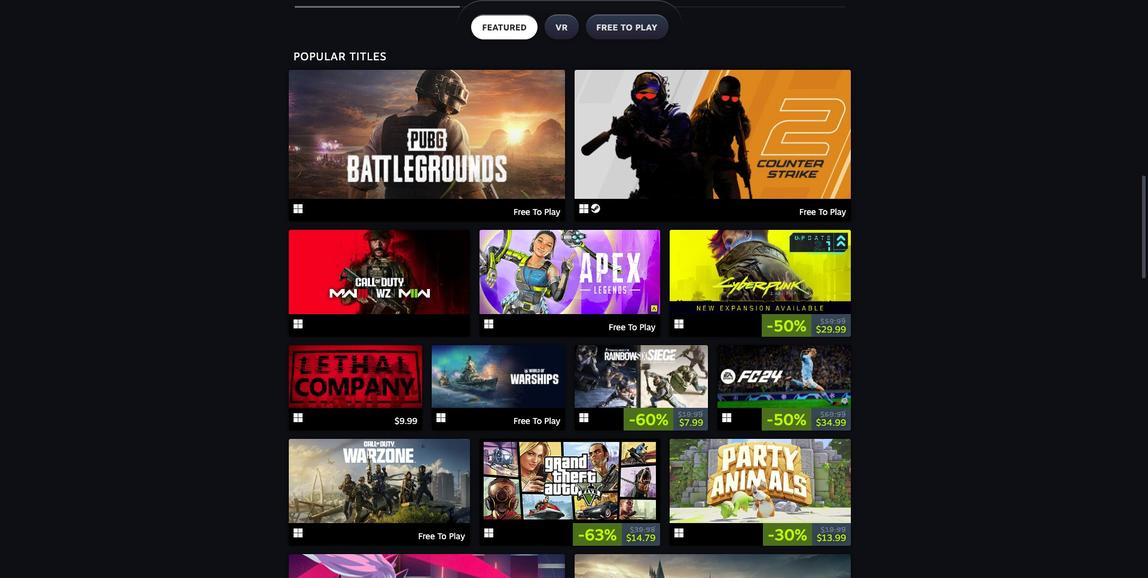 Task type: locate. For each thing, give the bounding box(es) containing it.
play for call of duty®: warzone™ "image"
[[449, 532, 465, 542]]

to
[[533, 207, 542, 217], [819, 207, 828, 217], [628, 323, 637, 333], [533, 416, 542, 426], [437, 532, 447, 542]]

- down ea sports fc™ 24 image
[[767, 410, 773, 429]]

free for 'apex legends™' image
[[609, 323, 626, 333]]

free
[[597, 22, 618, 32], [514, 207, 530, 217], [799, 207, 816, 217], [609, 323, 626, 333], [514, 416, 530, 426], [418, 532, 435, 542]]

-50%
[[767, 317, 807, 336], [767, 410, 807, 429]]

1 vertical spatial -50%
[[767, 410, 807, 429]]

1 horizontal spatial $19.99
[[821, 527, 846, 535]]

- down tom clancy's rainbow six® siege 'image'
[[629, 410, 636, 429]]

popular titles
[[294, 50, 387, 63]]

- down party animals image
[[768, 526, 775, 545]]

$39.98 $14.79
[[626, 527, 656, 544]]

- down grand theft auto v image
[[578, 526, 585, 545]]

$19.99 inside $19.99 $13.99
[[821, 527, 846, 535]]

0 horizontal spatial $19.99
[[678, 411, 703, 419]]

to for 'apex legends™' image
[[628, 323, 637, 333]]

counter-strike 2 image
[[575, 70, 851, 199]]

-60%
[[629, 410, 669, 429]]

$9.99 link
[[289, 346, 422, 433]]

$13.99
[[817, 533, 846, 544]]

$59.99
[[821, 317, 846, 326]]

1 vertical spatial $19.99
[[821, 527, 846, 535]]

63%
[[585, 526, 617, 545]]

- for $14.79
[[578, 526, 585, 545]]

$19.99 for 30%
[[821, 527, 846, 535]]

to for call of duty®: warzone™ "image"
[[437, 532, 447, 542]]

world of warships image
[[432, 346, 565, 408]]

windows image inside $9.99 link
[[294, 414, 303, 423]]

grand theft auto v image
[[479, 439, 660, 524]]

- up ea sports fc™ 24 image
[[767, 317, 774, 336]]

djmax respect v image
[[289, 555, 565, 579]]

$59.99 $29.99
[[816, 317, 846, 335]]

-
[[767, 317, 774, 336], [629, 410, 636, 429], [767, 410, 773, 429], [578, 526, 585, 545], [768, 526, 775, 545]]

1 50% from the top
[[774, 317, 807, 336]]

vr
[[556, 22, 568, 32]]

50%
[[774, 317, 807, 336], [773, 410, 807, 429]]

-30%
[[768, 526, 807, 545]]

windows image
[[294, 320, 303, 329], [294, 529, 303, 538], [484, 529, 493, 538], [675, 529, 684, 538]]

-63%
[[578, 526, 617, 545]]

windows image for ea sports fc™ 24 image
[[722, 414, 731, 423]]

$39.98
[[630, 527, 656, 535]]

free to play for pubg: battlegrounds image
[[514, 207, 560, 217]]

0 vertical spatial -50%
[[767, 317, 807, 336]]

$19.99 right 60%
[[678, 411, 703, 419]]

-50% down ea sports fc™ 24 image
[[767, 410, 807, 429]]

to for world of warships image
[[533, 416, 542, 426]]

titles
[[350, 50, 387, 63]]

50% left $69.99 $34.99
[[773, 410, 807, 429]]

free to play
[[514, 207, 560, 217], [799, 207, 846, 217], [609, 323, 656, 333], [514, 416, 560, 426], [418, 532, 465, 542]]

windows image for grand theft auto v image
[[484, 529, 493, 538]]

play
[[636, 22, 658, 32], [544, 207, 560, 217], [830, 207, 846, 217], [640, 323, 656, 333], [544, 416, 560, 426], [449, 532, 465, 542]]

2 50% from the top
[[773, 410, 807, 429]]

popular
[[294, 50, 346, 63]]

free to play link for lethal company image
[[432, 346, 565, 433]]

free to play link
[[289, 70, 565, 224], [575, 70, 851, 224], [479, 230, 660, 339], [432, 346, 565, 433], [289, 439, 470, 548]]

1 vertical spatial 50%
[[773, 410, 807, 429]]

$29.99
[[816, 324, 846, 335]]

windows image for the 'cyberpunk 2077' image
[[675, 320, 684, 329]]

ea sports fc™ 24 image
[[718, 346, 851, 408]]

hogwarts legacy image
[[575, 555, 851, 579]]

free for counter-strike 2 image
[[799, 207, 816, 217]]

0 vertical spatial 50%
[[774, 317, 807, 336]]

play for world of warships image
[[544, 416, 560, 426]]

-50% left "$59.99 $29.99"
[[767, 317, 807, 336]]

$19.99
[[678, 411, 703, 419], [821, 527, 846, 535]]

windows image
[[294, 204, 303, 213], [579, 204, 588, 213], [484, 320, 493, 329], [675, 320, 684, 329], [294, 414, 303, 423], [437, 414, 446, 423], [579, 414, 588, 423], [722, 414, 731, 423]]

free to play for 'apex legends™' image
[[609, 323, 656, 333]]

$19.99 $7.99
[[678, 411, 703, 429]]

0 vertical spatial $19.99
[[678, 411, 703, 419]]

$19.99 right the 30%
[[821, 527, 846, 535]]

50% left "$59.99 $29.99"
[[774, 317, 807, 336]]

free to play link for pubg: battlegrounds image
[[575, 70, 851, 224]]

windows image for world of warships image
[[437, 414, 446, 423]]

$14.79
[[626, 533, 656, 544]]

- for $34.99
[[767, 410, 773, 429]]

to for counter-strike 2 image
[[819, 207, 828, 217]]



Task type: vqa. For each thing, say whether or not it's contained in the screenshot.
Free
yes



Task type: describe. For each thing, give the bounding box(es) containing it.
windows image for party animals image
[[675, 529, 684, 538]]

play for pubg: battlegrounds image
[[544, 207, 560, 217]]

free to play for call of duty®: warzone™ "image"
[[418, 532, 465, 542]]

windows image for tom clancy's rainbow six® siege 'image'
[[579, 414, 588, 423]]

play for 'apex legends™' image
[[640, 323, 656, 333]]

$7.99
[[679, 417, 703, 429]]

$69.99
[[821, 411, 846, 419]]

windows image for call of duty®: warzone™ "image"
[[294, 529, 303, 538]]

windows image for 'apex legends™' image
[[484, 320, 493, 329]]

cyberpunk 2077 image
[[670, 230, 851, 315]]

free for call of duty®: warzone™ "image"
[[418, 532, 435, 542]]

lethal company image
[[289, 346, 422, 408]]

30%
[[775, 526, 807, 545]]

pubg: battlegrounds image
[[289, 70, 565, 199]]

play for counter-strike 2 image
[[830, 207, 846, 217]]

- for $7.99
[[629, 410, 636, 429]]

free to play
[[597, 22, 658, 32]]

free for world of warships image
[[514, 416, 530, 426]]

$19.99 $13.99
[[817, 527, 846, 544]]

-50% for $29.99
[[767, 317, 807, 336]]

windows image for lethal company image
[[294, 414, 303, 423]]

windows image for pubg: battlegrounds image
[[294, 204, 303, 213]]

$69.99 $34.99
[[816, 411, 846, 429]]

- for $29.99
[[767, 317, 774, 336]]

call of duty®: warzone™ image
[[289, 439, 470, 524]]

call of duty® image
[[289, 230, 470, 315]]

50% for $34.99
[[773, 410, 807, 429]]

linux / steamos image
[[591, 204, 600, 214]]

to for pubg: battlegrounds image
[[533, 207, 542, 217]]

$34.99
[[816, 417, 846, 429]]

tom clancy's rainbow six® siege image
[[575, 346, 708, 408]]

- for $13.99
[[768, 526, 775, 545]]

$19.99 for 60%
[[678, 411, 703, 419]]

free to play link for the call of duty® image
[[479, 230, 660, 339]]

free for pubg: battlegrounds image
[[514, 207, 530, 217]]

$9.99
[[395, 416, 417, 426]]

party animals image
[[670, 439, 851, 524]]

free to play for counter-strike 2 image
[[799, 207, 846, 217]]

60%
[[636, 410, 669, 429]]

-50% for $34.99
[[767, 410, 807, 429]]

featured
[[482, 22, 527, 32]]

to
[[621, 22, 633, 32]]

apex legends™ image
[[479, 230, 660, 315]]

50% for $29.99
[[774, 317, 807, 336]]

free to play for world of warships image
[[514, 416, 560, 426]]



